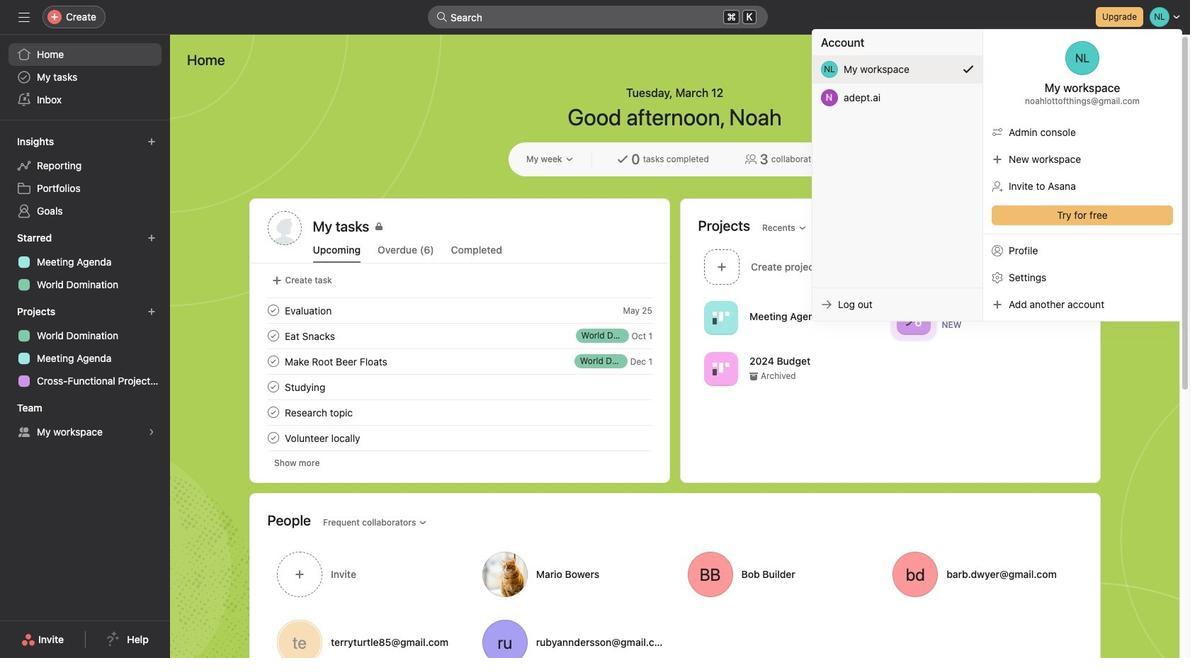 Task type: locate. For each thing, give the bounding box(es) containing it.
mark complete image
[[265, 302, 282, 319], [265, 404, 282, 421]]

3 mark complete image from the top
[[265, 378, 282, 395]]

2 mark complete image from the top
[[265, 353, 282, 370]]

starred element
[[0, 225, 170, 299]]

4 mark complete image from the top
[[265, 429, 282, 446]]

mark complete image
[[265, 327, 282, 344], [265, 353, 282, 370], [265, 378, 282, 395], [265, 429, 282, 446]]

1 vertical spatial mark complete checkbox
[[265, 353, 282, 370]]

0 vertical spatial mark complete checkbox
[[265, 302, 282, 319]]

mark complete image for 2nd mark complete checkbox from the top
[[265, 353, 282, 370]]

Mark complete checkbox
[[265, 327, 282, 344], [265, 378, 282, 395], [265, 404, 282, 421], [265, 429, 282, 446]]

prominent image
[[437, 11, 448, 23]]

teams element
[[0, 395, 170, 446]]

add profile photo image
[[268, 211, 302, 245]]

Mark complete checkbox
[[265, 302, 282, 319], [265, 353, 282, 370]]

0 vertical spatial mark complete image
[[265, 302, 282, 319]]

Search tasks, projects, and more text field
[[428, 6, 768, 28]]

radio item
[[813, 55, 983, 84]]

None field
[[428, 6, 768, 28]]

4 mark complete checkbox from the top
[[265, 429, 282, 446]]

1 mark complete checkbox from the top
[[265, 302, 282, 319]]

1 mark complete image from the top
[[265, 327, 282, 344]]

1 vertical spatial mark complete image
[[265, 404, 282, 421]]

global element
[[0, 35, 170, 120]]

see details, my workspace image
[[147, 428, 156, 437]]

menu
[[813, 30, 1182, 321]]



Task type: describe. For each thing, give the bounding box(es) containing it.
mark complete image for 1st mark complete option from the top
[[265, 327, 282, 344]]

hide sidebar image
[[18, 11, 30, 23]]

board image
[[713, 309, 730, 326]]

new insights image
[[147, 137, 156, 146]]

1 mark complete image from the top
[[265, 302, 282, 319]]

line_and_symbols image
[[905, 309, 922, 326]]

board image
[[713, 360, 730, 377]]

add items to starred image
[[147, 234, 156, 242]]

mark complete image for second mark complete option
[[265, 378, 282, 395]]

2 mark complete image from the top
[[265, 404, 282, 421]]

mark complete image for 4th mark complete option from the top of the page
[[265, 429, 282, 446]]

projects element
[[0, 299, 170, 395]]

3 mark complete checkbox from the top
[[265, 404, 282, 421]]

1 mark complete checkbox from the top
[[265, 327, 282, 344]]

new project or portfolio image
[[147, 308, 156, 316]]

2 mark complete checkbox from the top
[[265, 378, 282, 395]]

insights element
[[0, 129, 170, 225]]

2 mark complete checkbox from the top
[[265, 353, 282, 370]]



Task type: vqa. For each thing, say whether or not it's contained in the screenshot.
second BOARD icon from the bottom of the page
yes



